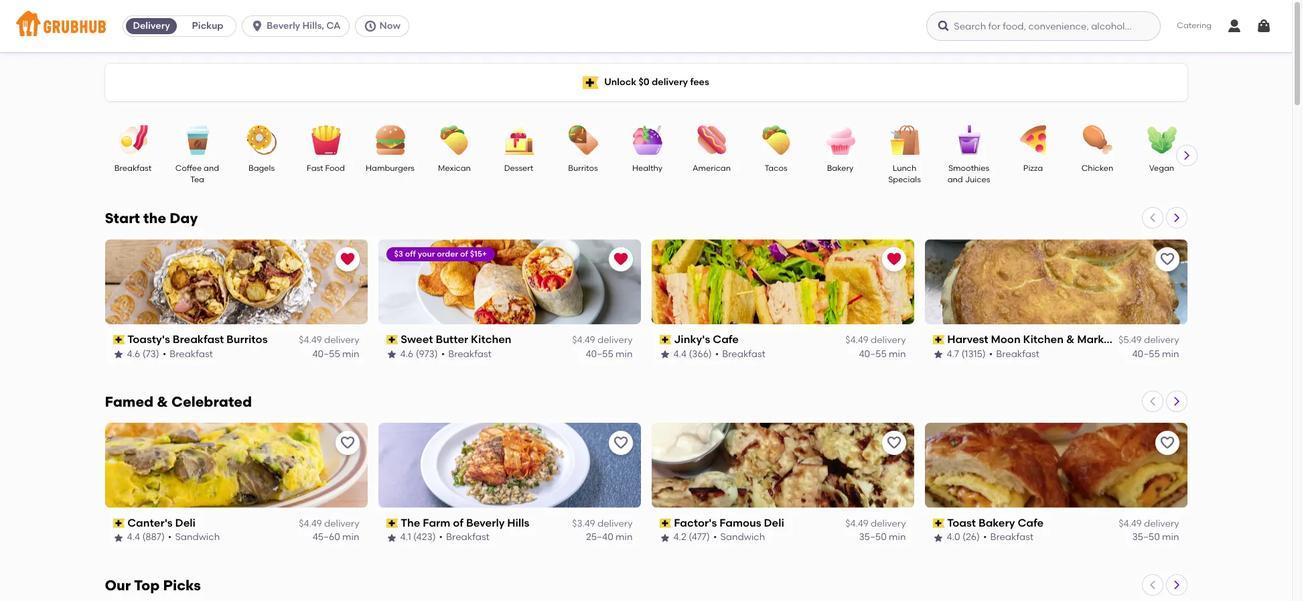 Task type: describe. For each thing, give the bounding box(es) containing it.
45–60 min
[[313, 532, 360, 543]]

canter's deli logo image
[[105, 423, 368, 508]]

beverly hills, ca button
[[242, 15, 355, 37]]

the
[[144, 210, 166, 227]]

marketplace
[[1078, 333, 1145, 346]]

caret left icon image for our top picks
[[1148, 580, 1159, 590]]

subscription pass image for toasty's breakfast burritos
[[113, 335, 125, 345]]

tacos
[[765, 164, 788, 173]]

save this restaurant button for cafe
[[1156, 431, 1180, 455]]

(26)
[[963, 532, 981, 543]]

jinky's
[[674, 333, 711, 346]]

toast
[[948, 517, 977, 529]]

star icon image for canter's deli
[[113, 533, 124, 543]]

toasty's
[[127, 333, 170, 346]]

25–40
[[586, 532, 614, 543]]

save this restaurant image for canter's deli
[[339, 435, 356, 451]]

chicken
[[1082, 164, 1114, 173]]

delivery for harvest moon kitchen & marketplace
[[1145, 335, 1180, 346]]

save this restaurant image for harvest moon kitchen & marketplace
[[1160, 251, 1176, 267]]

the farm of beverly hills
[[401, 517, 530, 529]]

bagels image
[[238, 125, 285, 155]]

svg image inside now button
[[364, 19, 377, 33]]

saved restaurant button for jinky's cafe
[[882, 247, 907, 271]]

saved restaurant image
[[339, 251, 356, 267]]

sandwich for famous
[[721, 532, 766, 543]]

save this restaurant button for of
[[609, 431, 633, 455]]

4.4 for jinky's cafe
[[674, 348, 687, 360]]

save this restaurant image for factor's famous deli
[[886, 435, 903, 451]]

$0
[[639, 76, 650, 88]]

35–50 min for factor's famous deli
[[860, 532, 907, 543]]

$3 off your order of $15+
[[394, 249, 487, 259]]

caret right icon image for picks
[[1172, 580, 1183, 590]]

specials
[[889, 175, 922, 185]]

45–60
[[313, 532, 340, 543]]

• for farm
[[439, 532, 443, 543]]

40–55 min for sweet butter kitchen
[[586, 348, 633, 360]]

0 vertical spatial cafe
[[713, 333, 739, 346]]

lunch
[[893, 164, 917, 173]]

coffee
[[175, 164, 202, 173]]

4.4 (887)
[[127, 532, 165, 543]]

burritos image
[[560, 125, 607, 155]]

toast bakery cafe logo image
[[925, 423, 1188, 508]]

breakfast for toasty's breakfast burritos
[[170, 348, 213, 360]]

$3
[[394, 249, 403, 259]]

catering button
[[1168, 11, 1222, 41]]

star icon image for sweet butter kitchen
[[386, 349, 397, 360]]

american image
[[689, 125, 736, 155]]

hills
[[508, 517, 530, 529]]

delivery for toast bakery cafe
[[1145, 518, 1180, 530]]

4.4 (366)
[[674, 348, 712, 360]]

40–55 min for harvest moon kitchen & marketplace
[[1133, 348, 1180, 360]]

delivery for jinky's cafe
[[871, 335, 907, 346]]

4.7
[[947, 348, 960, 360]]

fast
[[307, 164, 324, 173]]

(1315)
[[962, 348, 986, 360]]

min for sweet butter kitchen
[[616, 348, 633, 360]]

star icon image for factor's famous deli
[[660, 533, 671, 543]]

subscription pass image for the farm of beverly hills
[[386, 519, 398, 528]]

day
[[170, 210, 198, 227]]

1 vertical spatial bakery
[[979, 517, 1016, 529]]

1 horizontal spatial svg image
[[1257, 18, 1273, 34]]

1 vertical spatial of
[[453, 517, 464, 529]]

grubhub plus flag logo image
[[583, 76, 599, 89]]

lunch specials
[[889, 164, 922, 185]]

$3.49 delivery
[[573, 518, 633, 530]]

• breakfast for moon
[[990, 348, 1040, 360]]

subscription pass image for canter's deli
[[113, 519, 125, 528]]

• breakfast for cafe
[[716, 348, 766, 360]]

$4.49 for factor's famous deli
[[846, 518, 869, 530]]

fast food image
[[303, 125, 350, 155]]

delivery button
[[123, 15, 180, 37]]

$15+
[[470, 249, 487, 259]]

factor's famous deli logo image
[[652, 423, 915, 508]]

beverly hills, ca
[[267, 20, 341, 32]]

0 horizontal spatial bakery
[[828, 164, 854, 173]]

pizza
[[1024, 164, 1044, 173]]

your
[[418, 249, 435, 259]]

40–55 min for jinky's cafe
[[860, 348, 907, 360]]

min for canter's deli
[[343, 532, 360, 543]]

coffee and tea image
[[174, 125, 221, 155]]

tea
[[190, 175, 204, 185]]

vegan image
[[1139, 125, 1186, 155]]

now
[[380, 20, 401, 32]]

save this restaurant image for the farm of beverly hills
[[613, 435, 629, 451]]

40–55 for harvest moon kitchen & marketplace
[[1133, 348, 1161, 360]]

0 vertical spatial burritos
[[569, 164, 598, 173]]

ca
[[327, 20, 341, 32]]

2 deli from the left
[[764, 517, 785, 529]]

40–55 min for toasty's breakfast burritos
[[313, 348, 360, 360]]

save this restaurant button for deli
[[882, 431, 907, 455]]

caret right icon image for celebrated
[[1172, 396, 1183, 407]]

saved restaurant button for toasty's breakfast burritos
[[335, 247, 360, 271]]

hamburgers
[[366, 164, 415, 173]]

tacos image
[[753, 125, 800, 155]]

star icon image for jinky's cafe
[[660, 349, 671, 360]]

breakfast image
[[110, 125, 157, 155]]

(73)
[[143, 348, 159, 360]]

• for breakfast
[[163, 348, 166, 360]]

subscription pass image for factor's famous deli
[[660, 519, 672, 528]]

moon
[[992, 333, 1021, 346]]

star icon image for toasty's breakfast burritos
[[113, 349, 124, 360]]

top
[[134, 577, 160, 594]]

off
[[405, 249, 416, 259]]

fast food
[[307, 164, 345, 173]]

harvest moon kitchen & marketplace logo image
[[925, 239, 1188, 324]]

famous
[[720, 517, 762, 529]]

hamburgers image
[[367, 125, 414, 155]]

$4.49 delivery for toast bakery cafe
[[1120, 518, 1180, 530]]

$4.49 delivery for sweet butter kitchen
[[573, 335, 633, 346]]

$4.49 delivery for jinky's cafe
[[846, 335, 907, 346]]

• for cafe
[[716, 348, 719, 360]]

coffee and tea
[[175, 164, 219, 185]]

min for jinky's cafe
[[890, 348, 907, 360]]

sandwich for deli
[[175, 532, 220, 543]]

now button
[[355, 15, 415, 37]]

1 horizontal spatial beverly
[[466, 517, 505, 529]]

smoothies
[[949, 164, 990, 173]]

$4.49 for sweet butter kitchen
[[573, 335, 596, 346]]

35–50 for toast bakery cafe
[[1133, 532, 1161, 543]]

subscription pass image for jinky's cafe
[[660, 335, 672, 345]]

• breakfast for butter
[[441, 348, 492, 360]]

(423)
[[414, 532, 436, 543]]

star icon image for toast bakery cafe
[[933, 533, 944, 543]]

4.1
[[400, 532, 411, 543]]

1 saved restaurant image from the left
[[613, 251, 629, 267]]

(973)
[[416, 348, 438, 360]]

$4.49 delivery for factor's famous deli
[[846, 518, 907, 530]]

$4.49 for toasty's breakfast burritos
[[299, 335, 322, 346]]

4.7 (1315)
[[947, 348, 986, 360]]

star icon image for the farm of beverly hills
[[386, 533, 397, 543]]

canter's
[[127, 517, 173, 529]]

0 vertical spatial of
[[460, 249, 468, 259]]

picks
[[163, 577, 201, 594]]

breakfast for the farm of beverly hills
[[446, 532, 490, 543]]

4.0
[[947, 532, 961, 543]]

start the day
[[105, 210, 198, 227]]

kitchen for moon
[[1024, 333, 1064, 346]]

4.2
[[674, 532, 687, 543]]

25–40 min
[[586, 532, 633, 543]]

min for toast bakery cafe
[[1163, 532, 1180, 543]]

save this restaurant image for toast bakery cafe
[[1160, 435, 1176, 451]]

delivery for toasty's breakfast burritos
[[324, 335, 360, 346]]

1 vertical spatial cafe
[[1018, 517, 1044, 529]]

our
[[105, 577, 131, 594]]

famed & celebrated
[[105, 393, 252, 410]]

$5.49
[[1119, 335, 1143, 346]]

smoothies and juices
[[948, 164, 991, 185]]



Task type: vqa. For each thing, say whether or not it's contained in the screenshot.


Task type: locate. For each thing, give the bounding box(es) containing it.
• for bakery
[[984, 532, 988, 543]]

4 40–55 min from the left
[[1133, 348, 1180, 360]]

min for the farm of beverly hills
[[616, 532, 633, 543]]

star icon image left 4.6 (973)
[[386, 349, 397, 360]]

bakery image
[[817, 125, 864, 155]]

4.1 (423)
[[400, 532, 436, 543]]

star icon image left 4.6 (73)
[[113, 349, 124, 360]]

4.6 (973)
[[400, 348, 438, 360]]

burritos down toasty's breakfast burritos logo
[[227, 333, 268, 346]]

2 horizontal spatial save this restaurant image
[[1160, 435, 1176, 451]]

delivery
[[652, 76, 688, 88], [324, 335, 360, 346], [598, 335, 633, 346], [871, 335, 907, 346], [1145, 335, 1180, 346], [324, 518, 360, 530], [598, 518, 633, 530], [871, 518, 907, 530], [1145, 518, 1180, 530]]

1 horizontal spatial save this restaurant image
[[886, 435, 903, 451]]

0 horizontal spatial svg image
[[251, 19, 264, 33]]

0 horizontal spatial saved restaurant image
[[613, 251, 629, 267]]

4.6 down the sweet
[[400, 348, 414, 360]]

1 horizontal spatial deli
[[764, 517, 785, 529]]

caret left icon image for start the day
[[1148, 212, 1159, 223]]

40–55 for toasty's breakfast burritos
[[313, 348, 340, 360]]

delivery
[[133, 20, 170, 32]]

food
[[325, 164, 345, 173]]

1 horizontal spatial and
[[948, 175, 964, 185]]

fees
[[691, 76, 710, 88]]

4.6 for toasty's breakfast burritos
[[127, 348, 140, 360]]

and inside "smoothies and juices"
[[948, 175, 964, 185]]

$4.49 for jinky's cafe
[[846, 335, 869, 346]]

save this restaurant image
[[1160, 251, 1176, 267], [339, 435, 356, 451]]

breakfast down toast bakery cafe at right
[[991, 532, 1034, 543]]

4.6 (73)
[[127, 348, 159, 360]]

1 horizontal spatial svg image
[[938, 19, 951, 33]]

svg image
[[1227, 18, 1243, 34], [251, 19, 264, 33], [938, 19, 951, 33]]

0 vertical spatial bakery
[[828, 164, 854, 173]]

juices
[[966, 175, 991, 185]]

• right (887)
[[168, 532, 172, 543]]

star icon image for harvest moon kitchen & marketplace
[[933, 349, 944, 360]]

toasty's breakfast burritos
[[127, 333, 268, 346]]

2 40–55 from the left
[[586, 348, 614, 360]]

the farm of beverly hills logo image
[[378, 423, 641, 508]]

delivery for the farm of beverly hills
[[598, 518, 633, 530]]

cafe
[[713, 333, 739, 346], [1018, 517, 1044, 529]]

unlock
[[605, 76, 637, 88]]

1 horizontal spatial saved restaurant image
[[886, 251, 903, 267]]

breakfast for harvest moon kitchen & marketplace
[[997, 348, 1040, 360]]

4.4 down jinky's
[[674, 348, 687, 360]]

1 vertical spatial and
[[948, 175, 964, 185]]

• sandwich
[[168, 532, 220, 543], [714, 532, 766, 543]]

breakfast for jinky's cafe
[[723, 348, 766, 360]]

pizza image
[[1010, 125, 1057, 155]]

subscription pass image
[[113, 335, 125, 345], [386, 335, 398, 345]]

subscription pass image for toast bakery cafe
[[933, 519, 945, 528]]

hills,
[[303, 20, 324, 32]]

2 35–50 min from the left
[[1133, 532, 1180, 543]]

subscription pass image for sweet butter kitchen
[[386, 335, 398, 345]]

smoothies and juices image
[[946, 125, 993, 155]]

subscription pass image left jinky's
[[660, 335, 672, 345]]

1 horizontal spatial burritos
[[569, 164, 598, 173]]

mexican
[[438, 164, 471, 173]]

• down farm
[[439, 532, 443, 543]]

min for harvest moon kitchen & marketplace
[[1163, 348, 1180, 360]]

pickup button
[[180, 15, 236, 37]]

1 horizontal spatial • sandwich
[[714, 532, 766, 543]]

kitchen right butter
[[471, 333, 512, 346]]

• breakfast for bakery
[[984, 532, 1034, 543]]

factor's famous deli
[[674, 517, 785, 529]]

3 40–55 min from the left
[[860, 348, 907, 360]]

1 35–50 from the left
[[860, 532, 887, 543]]

dessert
[[505, 164, 534, 173]]

subscription pass image left canter's at the left of the page
[[113, 519, 125, 528]]

• right (26)
[[984, 532, 988, 543]]

bakery
[[828, 164, 854, 173], [979, 517, 1016, 529]]

3 save this restaurant image from the left
[[1160, 435, 1176, 451]]

• for moon
[[990, 348, 993, 360]]

2 saved restaurant button from the left
[[609, 247, 633, 271]]

• right '(73)'
[[163, 348, 166, 360]]

1 horizontal spatial cafe
[[1018, 517, 1044, 529]]

caret right icon image for day
[[1172, 212, 1183, 223]]

4.4
[[674, 348, 687, 360], [127, 532, 140, 543]]

& right famed
[[157, 393, 168, 410]]

1 vertical spatial burritos
[[227, 333, 268, 346]]

35–50 min for toast bakery cafe
[[1133, 532, 1180, 543]]

catering
[[1178, 21, 1212, 30]]

breakfast down breakfast image
[[114, 164, 152, 173]]

save this restaurant button for kitchen
[[1156, 247, 1180, 271]]

0 vertical spatial caret left icon image
[[1148, 212, 1159, 223]]

2 sandwich from the left
[[721, 532, 766, 543]]

harvest
[[948, 333, 989, 346]]

0 horizontal spatial 4.4
[[127, 532, 140, 543]]

sweet butter kitchen logo image
[[378, 239, 641, 324]]

• for famous
[[714, 532, 717, 543]]

and up tea
[[204, 164, 219, 173]]

american
[[693, 164, 731, 173]]

4 40–55 from the left
[[1133, 348, 1161, 360]]

0 vertical spatial and
[[204, 164, 219, 173]]

save this restaurant image inside button
[[1160, 251, 1176, 267]]

beverly left hills,
[[267, 20, 300, 32]]

1 horizontal spatial 35–50
[[1133, 532, 1161, 543]]

min for toasty's breakfast burritos
[[343, 348, 360, 360]]

subscription pass image left the toasty's
[[113, 335, 125, 345]]

$4.49 delivery for canter's deli
[[299, 518, 360, 530]]

star icon image left 4.0
[[933, 533, 944, 543]]

• sandwich for famous
[[714, 532, 766, 543]]

butter
[[436, 333, 469, 346]]

(366)
[[689, 348, 712, 360]]

our top picks
[[105, 577, 201, 594]]

•
[[163, 348, 166, 360], [441, 348, 445, 360], [716, 348, 719, 360], [990, 348, 993, 360], [168, 532, 172, 543], [439, 532, 443, 543], [714, 532, 717, 543], [984, 532, 988, 543]]

caret left icon image for famed & celebrated
[[1148, 396, 1159, 407]]

caret right icon image
[[1182, 150, 1193, 161], [1172, 212, 1183, 223], [1172, 396, 1183, 407], [1172, 580, 1183, 590]]

0 horizontal spatial burritos
[[227, 333, 268, 346]]

• sandwich for deli
[[168, 532, 220, 543]]

1 save this restaurant image from the left
[[613, 435, 629, 451]]

0 horizontal spatial save this restaurant image
[[613, 435, 629, 451]]

• breakfast down the farm of beverly hills
[[439, 532, 490, 543]]

• for deli
[[168, 532, 172, 543]]

healthy
[[633, 164, 663, 173]]

star icon image left 4.4 (887)
[[113, 533, 124, 543]]

sweet
[[401, 333, 433, 346]]

subscription pass image left the sweet
[[386, 335, 398, 345]]

save this restaurant button
[[1156, 247, 1180, 271], [335, 431, 360, 455], [609, 431, 633, 455], [882, 431, 907, 455], [1156, 431, 1180, 455]]

0 vertical spatial 4.4
[[674, 348, 687, 360]]

0 horizontal spatial and
[[204, 164, 219, 173]]

2 • sandwich from the left
[[714, 532, 766, 543]]

dessert image
[[496, 125, 543, 155]]

kitchen
[[471, 333, 512, 346], [1024, 333, 1064, 346]]

4.4 for canter's deli
[[127, 532, 140, 543]]

subscription pass image left 'the'
[[386, 519, 398, 528]]

kitchen for butter
[[471, 333, 512, 346]]

start
[[105, 210, 140, 227]]

saved restaurant button
[[335, 247, 360, 271], [609, 247, 633, 271], [882, 247, 907, 271]]

&
[[1067, 333, 1075, 346], [157, 393, 168, 410]]

1 4.6 from the left
[[127, 348, 140, 360]]

mexican image
[[431, 125, 478, 155]]

delivery for sweet butter kitchen
[[598, 335, 633, 346]]

• breakfast down sweet butter kitchen
[[441, 348, 492, 360]]

4.2 (477)
[[674, 532, 710, 543]]

(477)
[[689, 532, 710, 543]]

cafe right jinky's
[[713, 333, 739, 346]]

breakfast for toast bakery cafe
[[991, 532, 1034, 543]]

1 • sandwich from the left
[[168, 532, 220, 543]]

1 vertical spatial save this restaurant image
[[339, 435, 356, 451]]

0 vertical spatial beverly
[[267, 20, 300, 32]]

deli right famous
[[764, 517, 785, 529]]

1 subscription pass image from the left
[[113, 335, 125, 345]]

sandwich
[[175, 532, 220, 543], [721, 532, 766, 543]]

$5.49 delivery
[[1119, 335, 1180, 346]]

$4.49 for toast bakery cafe
[[1120, 518, 1143, 530]]

1 vertical spatial &
[[157, 393, 168, 410]]

3 40–55 from the left
[[860, 348, 887, 360]]

1 35–50 min from the left
[[860, 532, 907, 543]]

0 horizontal spatial 35–50 min
[[860, 532, 907, 543]]

delivery for factor's famous deli
[[871, 518, 907, 530]]

1 horizontal spatial 35–50 min
[[1133, 532, 1180, 543]]

burritos
[[569, 164, 598, 173], [227, 333, 268, 346]]

2 save this restaurant image from the left
[[886, 435, 903, 451]]

toasty's breakfast burritos logo image
[[105, 239, 368, 324]]

jinky's cafe logo image
[[652, 239, 915, 324]]

and for smoothies and juices
[[948, 175, 964, 185]]

celebrated
[[172, 393, 252, 410]]

2 40–55 min from the left
[[586, 348, 633, 360]]

sweet butter kitchen
[[401, 333, 512, 346]]

1 sandwich from the left
[[175, 532, 220, 543]]

• breakfast for farm
[[439, 532, 490, 543]]

• right (366)
[[716, 348, 719, 360]]

0 horizontal spatial 4.6
[[127, 348, 140, 360]]

1 horizontal spatial bakery
[[979, 517, 1016, 529]]

1 horizontal spatial 4.4
[[674, 348, 687, 360]]

breakfast for sweet butter kitchen
[[449, 348, 492, 360]]

breakfast down moon
[[997, 348, 1040, 360]]

breakfast down toasty's breakfast burritos
[[170, 348, 213, 360]]

1 40–55 min from the left
[[313, 348, 360, 360]]

saved restaurant image
[[613, 251, 629, 267], [886, 251, 903, 267]]

0 horizontal spatial sandwich
[[175, 532, 220, 543]]

4.0 (26)
[[947, 532, 981, 543]]

star icon image left 4.4 (366)
[[660, 349, 671, 360]]

4.4 left (887)
[[127, 532, 140, 543]]

0 vertical spatial &
[[1067, 333, 1075, 346]]

burritos down burritos image
[[569, 164, 598, 173]]

subscription pass image
[[660, 335, 672, 345], [933, 335, 945, 345], [113, 519, 125, 528], [386, 519, 398, 528], [660, 519, 672, 528], [933, 519, 945, 528]]

• right (477)
[[714, 532, 717, 543]]

0 horizontal spatial svg image
[[364, 19, 377, 33]]

• breakfast down toasty's breakfast burritos
[[163, 348, 213, 360]]

40–55 for jinky's cafe
[[860, 348, 887, 360]]

2 4.6 from the left
[[400, 348, 414, 360]]

• right (973) on the left bottom
[[441, 348, 445, 360]]

beverly left "hills"
[[466, 517, 505, 529]]

0 horizontal spatial • sandwich
[[168, 532, 220, 543]]

star icon image left "4.7"
[[933, 349, 944, 360]]

cafe down toast bakery cafe logo
[[1018, 517, 1044, 529]]

star icon image
[[113, 349, 124, 360], [386, 349, 397, 360], [660, 349, 671, 360], [933, 349, 944, 360], [113, 533, 124, 543], [386, 533, 397, 543], [660, 533, 671, 543], [933, 533, 944, 543]]

1 vertical spatial beverly
[[466, 517, 505, 529]]

breakfast down the jinky's cafe
[[723, 348, 766, 360]]

canter's deli
[[127, 517, 196, 529]]

healthy image
[[624, 125, 671, 155]]

beverly inside button
[[267, 20, 300, 32]]

2 subscription pass image from the left
[[386, 335, 398, 345]]

of right farm
[[453, 517, 464, 529]]

0 horizontal spatial 35–50
[[860, 532, 887, 543]]

0 vertical spatial save this restaurant image
[[1160, 251, 1176, 267]]

and down smoothies
[[948, 175, 964, 185]]

sandwich down canter's deli on the bottom left of the page
[[175, 532, 220, 543]]

order
[[437, 249, 459, 259]]

1 deli from the left
[[175, 517, 196, 529]]

delivery for canter's deli
[[324, 518, 360, 530]]

$4.49
[[299, 335, 322, 346], [573, 335, 596, 346], [846, 335, 869, 346], [299, 518, 322, 530], [846, 518, 869, 530], [1120, 518, 1143, 530]]

bagels
[[249, 164, 275, 173]]

breakfast
[[114, 164, 152, 173], [173, 333, 224, 346], [170, 348, 213, 360], [449, 348, 492, 360], [723, 348, 766, 360], [997, 348, 1040, 360], [446, 532, 490, 543], [991, 532, 1034, 543]]

bakery up (26)
[[979, 517, 1016, 529]]

and inside coffee and tea
[[204, 164, 219, 173]]

0 horizontal spatial cafe
[[713, 333, 739, 346]]

• for butter
[[441, 348, 445, 360]]

0 horizontal spatial save this restaurant image
[[339, 435, 356, 451]]

0 horizontal spatial saved restaurant button
[[335, 247, 360, 271]]

main navigation navigation
[[0, 0, 1293, 52]]

star icon image left '4.2'
[[660, 533, 671, 543]]

0 horizontal spatial &
[[157, 393, 168, 410]]

0 horizontal spatial kitchen
[[471, 333, 512, 346]]

4.6
[[127, 348, 140, 360], [400, 348, 414, 360]]

• right '(1315)'
[[990, 348, 993, 360]]

svg image inside beverly hills, ca button
[[251, 19, 264, 33]]

bakery down bakery image
[[828, 164, 854, 173]]

min for factor's famous deli
[[890, 532, 907, 543]]

kitchen right moon
[[1024, 333, 1064, 346]]

• breakfast for breakfast
[[163, 348, 213, 360]]

subscription pass image left factor's
[[660, 519, 672, 528]]

pickup
[[192, 20, 224, 32]]

• sandwich down famous
[[714, 532, 766, 543]]

sandwich down famous
[[721, 532, 766, 543]]

harvest moon kitchen & marketplace
[[948, 333, 1145, 346]]

breakfast down the farm of beverly hills
[[446, 532, 490, 543]]

$4.49 delivery for toasty's breakfast burritos
[[299, 335, 360, 346]]

2 vertical spatial caret left icon image
[[1148, 580, 1159, 590]]

0 horizontal spatial beverly
[[267, 20, 300, 32]]

unlock $0 delivery fees
[[605, 76, 710, 88]]

1 kitchen from the left
[[471, 333, 512, 346]]

toast bakery cafe
[[948, 517, 1044, 529]]

3 saved restaurant button from the left
[[882, 247, 907, 271]]

1 vertical spatial 4.4
[[127, 532, 140, 543]]

1 horizontal spatial save this restaurant image
[[1160, 251, 1176, 267]]

35–50
[[860, 532, 887, 543], [1133, 532, 1161, 543]]

2 35–50 from the left
[[1133, 532, 1161, 543]]

jinky's cafe
[[674, 333, 739, 346]]

star icon image left 4.1 on the left of the page
[[386, 533, 397, 543]]

2 caret left icon image from the top
[[1148, 396, 1159, 407]]

4.6 left '(73)'
[[127, 348, 140, 360]]

(887)
[[142, 532, 165, 543]]

svg image
[[1257, 18, 1273, 34], [364, 19, 377, 33]]

of left the $15+
[[460, 249, 468, 259]]

deli right canter's at the left of the page
[[175, 517, 196, 529]]

lunch specials image
[[882, 125, 929, 155]]

40–55
[[313, 348, 340, 360], [586, 348, 614, 360], [860, 348, 887, 360], [1133, 348, 1161, 360]]

• breakfast down toast bakery cafe at right
[[984, 532, 1034, 543]]

0 horizontal spatial deli
[[175, 517, 196, 529]]

2 saved restaurant image from the left
[[886, 251, 903, 267]]

vegan
[[1150, 164, 1175, 173]]

• sandwich down canter's deli on the bottom left of the page
[[168, 532, 220, 543]]

1 40–55 from the left
[[313, 348, 340, 360]]

1 caret left icon image from the top
[[1148, 212, 1159, 223]]

40–55 min
[[313, 348, 360, 360], [586, 348, 633, 360], [860, 348, 907, 360], [1133, 348, 1180, 360]]

famed
[[105, 393, 154, 410]]

save this restaurant image
[[613, 435, 629, 451], [886, 435, 903, 451], [1160, 435, 1176, 451]]

2 horizontal spatial svg image
[[1227, 18, 1243, 34]]

and for coffee and tea
[[204, 164, 219, 173]]

caret left icon image
[[1148, 212, 1159, 223], [1148, 396, 1159, 407], [1148, 580, 1159, 590]]

$4.49 for canter's deli
[[299, 518, 322, 530]]

and
[[204, 164, 219, 173], [948, 175, 964, 185]]

subscription pass image left the toast
[[933, 519, 945, 528]]

1 horizontal spatial &
[[1067, 333, 1075, 346]]

1 vertical spatial caret left icon image
[[1148, 396, 1159, 407]]

breakfast right the toasty's
[[173, 333, 224, 346]]

2 horizontal spatial saved restaurant button
[[882, 247, 907, 271]]

1 horizontal spatial subscription pass image
[[386, 335, 398, 345]]

1 saved restaurant button from the left
[[335, 247, 360, 271]]

35–50 for factor's famous deli
[[860, 532, 887, 543]]

40–55 for sweet butter kitchen
[[586, 348, 614, 360]]

1 horizontal spatial 4.6
[[400, 348, 414, 360]]

subscription pass image for harvest moon kitchen & marketplace
[[933, 335, 945, 345]]

• breakfast down the jinky's cafe
[[716, 348, 766, 360]]

$3.49
[[573, 518, 596, 530]]

1 horizontal spatial sandwich
[[721, 532, 766, 543]]

the
[[401, 517, 421, 529]]

3 caret left icon image from the top
[[1148, 580, 1159, 590]]

breakfast down sweet butter kitchen
[[449, 348, 492, 360]]

farm
[[423, 517, 451, 529]]

• breakfast down moon
[[990, 348, 1040, 360]]

4.6 for sweet butter kitchen
[[400, 348, 414, 360]]

35–50 min
[[860, 532, 907, 543], [1133, 532, 1180, 543]]

1 horizontal spatial saved restaurant button
[[609, 247, 633, 271]]

0 horizontal spatial subscription pass image
[[113, 335, 125, 345]]

factor's
[[674, 517, 717, 529]]

1 horizontal spatial kitchen
[[1024, 333, 1064, 346]]

Search for food, convenience, alcohol... search field
[[927, 11, 1162, 41]]

2 kitchen from the left
[[1024, 333, 1064, 346]]

& left the marketplace on the bottom right
[[1067, 333, 1075, 346]]

chicken image
[[1075, 125, 1122, 155]]

subscription pass image left harvest
[[933, 335, 945, 345]]



